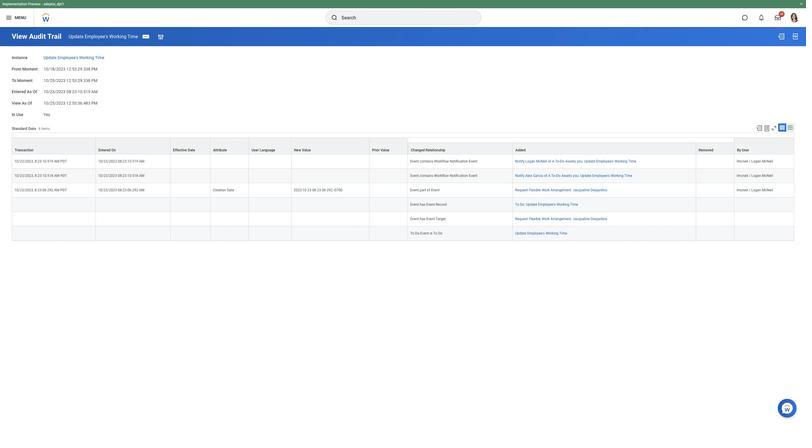 Task type: locate. For each thing, give the bounding box(es) containing it.
request down the do:
[[516, 217, 528, 221]]

1 vertical spatial update employee's working time
[[44, 55, 104, 60]]

pdt for 10/23/2023, 8:23:10.518 am pdt
[[60, 174, 67, 178]]

0 horizontal spatial of
[[427, 188, 431, 192]]

0 horizontal spatial 10/23/2023 08:23:10.519 am
[[44, 89, 98, 94]]

10/25/2023 inside to moment element
[[44, 78, 65, 83]]

- right "preview"
[[42, 2, 43, 6]]

table image
[[780, 125, 786, 130]]

to left the do:
[[516, 203, 520, 207]]

1 view from the top
[[12, 32, 27, 41]]

view audit trail
[[12, 32, 62, 41]]

1 lmcneil from the top
[[737, 159, 749, 163]]

0 vertical spatial -
[[42, 2, 43, 6]]

3 pdt from the top
[[60, 188, 67, 192]]

entered on button
[[96, 138, 170, 154]]

do
[[561, 159, 565, 163], [557, 174, 561, 178], [415, 231, 420, 235], [438, 231, 443, 235]]

- right 292
[[334, 188, 335, 192]]

0 horizontal spatial 08:23:10.519
[[66, 89, 90, 94]]

2 vertical spatial /
[[750, 188, 751, 192]]

search image
[[331, 14, 338, 21]]

1 / from the top
[[750, 159, 751, 163]]

1 flexible from the top
[[529, 188, 541, 192]]

8:23:06.292
[[35, 188, 53, 192]]

3 lmcneil from the top
[[737, 188, 749, 192]]

1 vertical spatial 10/23/2023,
[[14, 174, 34, 178]]

0 vertical spatial update employee's working time link
[[69, 34, 138, 39]]

user inside popup button
[[743, 148, 750, 152]]

request for event
[[516, 188, 528, 192]]

you: down notify logan mcneil of a to-do awaits you:  update employee's working time
[[573, 174, 580, 178]]

do left 'event.is'
[[415, 231, 420, 235]]

event.has for event.has event record
[[411, 203, 426, 207]]

2 notify from the top
[[516, 174, 525, 178]]

you:
[[577, 159, 584, 163], [573, 174, 580, 178]]

event.has down event.part
[[411, 203, 426, 207]]

0 vertical spatial pm
[[91, 67, 98, 71]]

08:23:10.519 up 12:53:36.483
[[66, 89, 90, 94]]

1 vertical spatial -
[[334, 188, 335, 192]]

1 vertical spatial view
[[12, 101, 21, 106]]

of right 'garcia'
[[545, 174, 548, 178]]

1 horizontal spatial 08:23:10.519
[[118, 159, 138, 163]]

user
[[252, 148, 259, 152], [743, 148, 750, 152]]

/ for notify alex garcia of a to-do awaits you:  update employee's working time
[[750, 174, 751, 178]]

0 horizontal spatial -
[[42, 2, 43, 6]]

date for effective date
[[188, 148, 195, 152]]

notify down added
[[516, 159, 525, 163]]

workflow down relationship
[[434, 159, 449, 163]]

view up in use
[[12, 101, 21, 106]]

to- up notify alex garcia of a to-do awaits you:  update employee's working time at top
[[556, 159, 561, 163]]

do:
[[520, 203, 526, 207]]

1 vertical spatial to-
[[552, 174, 557, 178]]

export to excel image
[[778, 33, 786, 40], [757, 125, 763, 131]]

1 vertical spatial request
[[516, 217, 528, 221]]

0 vertical spatial event.contains
[[411, 159, 434, 163]]

1 10/23/2023, from the top
[[14, 159, 34, 163]]

08:23:10.519 up '08:23:10.518'
[[118, 159, 138, 163]]

5 row from the top
[[12, 183, 795, 198]]

workflow for notify alex garcia of a to-do awaits you:  update employee's working time
[[434, 174, 449, 178]]

0 vertical spatial a
[[553, 159, 555, 163]]

pm for 10/18/2023 12:53:29.338 pm
[[91, 67, 98, 71]]

10/25/2023
[[44, 78, 65, 83], [44, 101, 65, 106]]

0 vertical spatial request flexible work arrangement: jacqueline desjardins
[[516, 188, 608, 192]]

1 event.contains from the top
[[411, 159, 434, 163]]

2 pm from the top
[[91, 78, 98, 83]]

arrangement:
[[551, 188, 572, 192], [551, 217, 572, 221]]

0 horizontal spatial user
[[252, 148, 259, 152]]

12:53:29.338 up entered as of element
[[66, 78, 90, 83]]

awaits up notify alex garcia of a to-do awaits you:  update employee's working time at top
[[566, 159, 576, 163]]

12:53:29.338 up to moment element
[[66, 67, 90, 71]]

- inside row
[[334, 188, 335, 192]]

0 vertical spatial arrangement:
[[551, 188, 572, 192]]

2 notification from the top
[[450, 174, 468, 178]]

row containing 10/23/2023, 8:23:06.292 am pdt
[[12, 183, 795, 198]]

event.contains down the 'changed'
[[411, 159, 434, 163]]

notification
[[450, 159, 468, 163], [450, 174, 468, 178]]

2 view from the top
[[12, 101, 21, 106]]

by
[[738, 148, 742, 152]]

0 horizontal spatial value
[[302, 148, 311, 152]]

23
[[308, 188, 312, 192], [317, 188, 321, 192]]

1 vertical spatial pdt
[[60, 174, 67, 178]]

0 vertical spatial work
[[542, 188, 550, 192]]

lmcneil
[[737, 159, 749, 163], [737, 174, 749, 178], [737, 188, 749, 192]]

2 request from the top
[[516, 217, 528, 221]]

event.contains workflow notification event down relationship
[[411, 159, 478, 163]]

1 vertical spatial desjardins
[[591, 217, 608, 221]]

of right event.part
[[427, 188, 431, 192]]

1 notification from the top
[[450, 159, 468, 163]]

view printable version (pdf) image
[[793, 33, 800, 40]]

1 vertical spatial entered
[[98, 148, 111, 152]]

1 horizontal spatial 23
[[317, 188, 321, 192]]

08
[[312, 188, 316, 192]]

of
[[33, 89, 37, 94], [28, 101, 32, 106]]

1 horizontal spatial -
[[334, 188, 335, 192]]

menu
[[15, 15, 26, 20]]

of up notify alex garcia of a to-do awaits you:  update employee's working time at top
[[548, 159, 552, 163]]

adeptai_dpt1
[[44, 2, 64, 6]]

event.has
[[411, 203, 426, 207], [411, 217, 426, 221]]

to for to do: update employee's working time
[[516, 203, 520, 207]]

2 request flexible work arrangement: jacqueline desjardins from the top
[[516, 217, 608, 221]]

1 user from the left
[[252, 148, 259, 152]]

user right by
[[743, 148, 750, 152]]

export to excel image for standard data
[[757, 125, 763, 131]]

10/23/2023,
[[14, 159, 34, 163], [14, 174, 34, 178], [14, 188, 34, 192]]

1 pdt from the top
[[60, 159, 67, 163]]

0 vertical spatial as
[[27, 89, 32, 94]]

user language
[[252, 148, 275, 152]]

a right 'garcia'
[[549, 174, 551, 178]]

/ for notify logan mcneil of a to-do awaits you:  update employee's working time
[[750, 159, 751, 163]]

request flexible work arrangement: jacqueline desjardins
[[516, 188, 608, 192], [516, 217, 608, 221]]

view as of
[[12, 101, 32, 106]]

event.part of event
[[411, 188, 440, 192]]

to right 'event.is'
[[434, 231, 438, 235]]

new value
[[294, 148, 311, 152]]

10/23/2023 down entered on
[[98, 159, 117, 163]]

event.part
[[411, 188, 426, 192]]

0 vertical spatial 10/25/2023
[[44, 78, 65, 83]]

moment down from moment
[[17, 78, 33, 83]]

to
[[12, 78, 16, 83], [516, 203, 520, 207], [411, 231, 415, 235], [434, 231, 438, 235]]

0 horizontal spatial export to excel image
[[757, 125, 763, 131]]

flexible for event.part of event
[[529, 188, 541, 192]]

pm for 10/25/2023 12:53:29.338 pm
[[91, 78, 98, 83]]

am right 8:23:06.292
[[54, 188, 59, 192]]

event.contains up event.part of event
[[411, 174, 434, 178]]

arrangement: down notify alex garcia of a to-do awaits you:  update employee's working time at top
[[551, 188, 572, 192]]

lmcneil for request flexible work arrangement: jacqueline desjardins
[[737, 188, 749, 192]]

1 vertical spatial 08:23:10.519
[[118, 159, 138, 163]]

date
[[188, 148, 195, 152], [227, 188, 234, 192]]

workflow
[[434, 159, 449, 163], [434, 174, 449, 178]]

2 event.contains workflow notification event from the top
[[411, 174, 478, 178]]

1 arrangement: from the top
[[551, 188, 572, 192]]

of down the entered as of
[[28, 101, 32, 106]]

work up to do: update employee's working time "link" at top
[[542, 188, 550, 192]]

0 vertical spatial request flexible work arrangement: jacqueline desjardins link
[[516, 188, 608, 192]]

event.contains workflow notification event up event.part of event
[[411, 174, 478, 178]]

0 vertical spatial of
[[548, 159, 552, 163]]

arrangement: down to do: update employee's working time "link" at top
[[551, 217, 572, 221]]

1 horizontal spatial user
[[743, 148, 750, 152]]

event.has up to do event.is to do
[[411, 217, 426, 221]]

entered left on
[[98, 148, 111, 152]]

request flexible work arrangement: jacqueline desjardins down to do: update employee's working time "link" at top
[[516, 217, 608, 221]]

2 12:53:29.338 from the top
[[66, 78, 90, 83]]

update right the do:
[[526, 203, 538, 207]]

2 / from the top
[[750, 174, 751, 178]]

date right "effective" on the top of the page
[[188, 148, 195, 152]]

flexible down 'to do: update employee's working time'
[[529, 217, 541, 221]]

1 vertical spatial arrangement:
[[551, 217, 572, 221]]

0 vertical spatial 10/23/2023,
[[14, 159, 34, 163]]

toolbar inside view audit trail main content
[[754, 123, 795, 133]]

0 vertical spatial desjardins
[[591, 188, 608, 192]]

2 10/23/2023, from the top
[[14, 174, 34, 178]]

request flexible work arrangement: jacqueline desjardins down notify alex garcia of a to-do awaits you:  update employee's working time at top
[[516, 188, 608, 192]]

10/23/2023, left 8:23:10.518
[[14, 174, 34, 178]]

view left audit
[[12, 32, 27, 41]]

10/23/2023, down transaction
[[14, 159, 34, 163]]

08:23:06.292
[[118, 188, 138, 192]]

12:53:29.338 inside to moment element
[[66, 78, 90, 83]]

8 row from the top
[[12, 226, 795, 241]]

value inside popup button
[[302, 148, 311, 152]]

to down from
[[12, 78, 16, 83]]

value right prior
[[381, 148, 390, 152]]

garcia
[[534, 174, 544, 178]]

lmcneil for notify alex garcia of a to-do awaits you:  update employee's working time
[[737, 174, 749, 178]]

awaits down notify logan mcneil of a to-do awaits you:  update employee's working time link
[[562, 174, 573, 178]]

pm up entered as of element
[[91, 78, 98, 83]]

to-
[[556, 159, 561, 163], [552, 174, 557, 178]]

row containing transaction
[[12, 138, 795, 154]]

lmcneil for notify logan mcneil of a to-do awaits you:  update employee's working time
[[737, 159, 749, 163]]

10/23/2023 for 10/23/2023, 8:23:10.519 am pdt
[[98, 159, 117, 163]]

10/25/2023 inside view as of element
[[44, 101, 65, 106]]

1 vertical spatial pm
[[91, 78, 98, 83]]

10/23/2023 08:23:10.519 am down on
[[98, 159, 145, 163]]

1 vertical spatial workflow
[[434, 174, 449, 178]]

0 vertical spatial jacqueline
[[573, 188, 590, 192]]

1 horizontal spatial of
[[545, 174, 548, 178]]

as down the entered as of
[[22, 101, 27, 106]]

1 10/25/2023 from the top
[[44, 78, 65, 83]]

toolbar
[[754, 123, 795, 133]]

1 workflow from the top
[[434, 159, 449, 163]]

changed relationship
[[411, 148, 446, 152]]

-
[[42, 2, 43, 6], [334, 188, 335, 192]]

request up the do:
[[516, 188, 528, 192]]

1 23 from the left
[[308, 188, 312, 192]]

2 vertical spatial of
[[427, 188, 431, 192]]

1 pm from the top
[[91, 67, 98, 71]]

1 vertical spatial notification
[[450, 174, 468, 178]]

10/23/2023 up 10/23/2023 08:23:06.292 am
[[98, 174, 117, 178]]

notify left alex
[[516, 174, 525, 178]]

of
[[548, 159, 552, 163], [545, 174, 548, 178], [427, 188, 431, 192]]

06
[[322, 188, 326, 192]]

6
[[38, 127, 40, 131]]

1 vertical spatial 10/23/2023 08:23:10.519 am
[[98, 159, 145, 163]]

request flexible work arrangement: jacqueline desjardins link for event
[[516, 188, 608, 192]]

0 vertical spatial moment
[[22, 67, 38, 71]]

work
[[542, 188, 550, 192], [542, 217, 550, 221]]

10/25/2023 down 10/18/2023
[[44, 78, 65, 83]]

0 vertical spatial flexible
[[529, 188, 541, 192]]

1 event.has from the top
[[411, 203, 426, 207]]

0 vertical spatial event.contains workflow notification event
[[411, 159, 478, 163]]

items
[[41, 127, 50, 131]]

time
[[128, 34, 138, 39], [95, 55, 104, 60], [629, 159, 637, 163], [625, 174, 633, 178], [571, 203, 579, 207], [560, 231, 568, 235]]

1 horizontal spatial export to excel image
[[778, 33, 786, 40]]

pdt right 8:23:10.518
[[60, 174, 67, 178]]

2 flexible from the top
[[529, 217, 541, 221]]

2 vertical spatial lmcneil / logan mcneil
[[737, 188, 774, 192]]

1 vertical spatial request flexible work arrangement: jacqueline desjardins link
[[516, 217, 608, 221]]

0 vertical spatial notification
[[450, 159, 468, 163]]

3 / from the top
[[750, 188, 751, 192]]

1 vertical spatial moment
[[17, 78, 33, 83]]

request flexible work arrangement: jacqueline desjardins link down to do: update employee's working time "link" at top
[[516, 217, 608, 221]]

to- right 'garcia'
[[552, 174, 557, 178]]

a
[[553, 159, 555, 163], [549, 174, 551, 178]]

1 request flexible work arrangement: jacqueline desjardins link from the top
[[516, 188, 608, 192]]

2 row from the top
[[12, 143, 795, 154]]

value for prior value
[[381, 148, 390, 152]]

awaits for garcia
[[562, 174, 573, 178]]

1 vertical spatial /
[[750, 174, 751, 178]]

1 vertical spatial event.contains
[[411, 174, 434, 178]]

2 pdt from the top
[[60, 174, 67, 178]]

pm inside to moment element
[[91, 78, 98, 83]]

am right 8:23:10.518
[[54, 174, 59, 178]]

2 event.contains from the top
[[411, 174, 434, 178]]

1 vertical spatial of
[[28, 101, 32, 106]]

pm inside from moment element
[[91, 67, 98, 71]]

10/23/2023 08:23:10.519 am up view as of element
[[44, 89, 98, 94]]

1 vertical spatial flexible
[[529, 217, 541, 221]]

notify for notify logan mcneil of a to-do awaits you:  update employee's working time
[[516, 159, 525, 163]]

3 10/23/2023, from the top
[[14, 188, 34, 192]]

2 lmcneil / logan mcneil from the top
[[737, 174, 774, 178]]

23 left 06
[[317, 188, 321, 192]]

1 jacqueline from the top
[[573, 188, 590, 192]]

10/23/2023 up view as of element
[[44, 89, 65, 94]]

creation
[[213, 188, 226, 192]]

user left language
[[252, 148, 259, 152]]

request flexible work arrangement: jacqueline desjardins link
[[516, 188, 608, 192], [516, 217, 608, 221]]

1 request from the top
[[516, 188, 528, 192]]

0 vertical spatial export to excel image
[[778, 33, 786, 40]]

1 vertical spatial lmcneil / logan mcneil
[[737, 174, 774, 178]]

3 lmcneil / logan mcneil from the top
[[737, 188, 774, 192]]

0 vertical spatial request
[[516, 188, 528, 192]]

work down 'to do: update employee's working time'
[[542, 217, 550, 221]]

target
[[436, 217, 446, 221]]

7 row from the top
[[12, 212, 795, 226]]

cell
[[171, 154, 211, 169], [211, 154, 249, 169], [249, 154, 292, 169], [292, 154, 370, 169], [370, 154, 408, 169], [697, 154, 735, 169], [171, 169, 211, 183], [211, 169, 249, 183], [249, 169, 292, 183], [292, 169, 370, 183], [370, 169, 408, 183], [697, 169, 735, 183], [171, 183, 211, 198], [249, 183, 292, 198], [370, 183, 408, 198], [697, 183, 735, 198], [12, 198, 96, 212], [96, 198, 171, 212], [171, 198, 211, 212], [211, 198, 249, 212], [249, 198, 292, 212], [292, 198, 370, 212], [370, 198, 408, 212], [697, 198, 735, 212], [735, 198, 795, 212], [12, 212, 96, 226], [96, 212, 171, 226], [171, 212, 211, 226], [211, 212, 249, 226], [249, 212, 292, 226], [292, 212, 370, 226], [370, 212, 408, 226], [697, 212, 735, 226], [735, 212, 795, 226], [12, 226, 96, 241], [96, 226, 171, 241], [171, 226, 211, 241], [211, 226, 249, 241], [249, 226, 292, 241], [292, 226, 370, 241], [370, 226, 408, 241], [697, 226, 735, 241], [735, 226, 795, 241]]

1 vertical spatial as
[[22, 101, 27, 106]]

1 horizontal spatial a
[[553, 159, 555, 163]]

in use element
[[44, 109, 50, 117]]

0 horizontal spatial as
[[22, 101, 27, 106]]

desjardins
[[591, 188, 608, 192], [591, 217, 608, 221]]

0 vertical spatial lmcneil
[[737, 159, 749, 163]]

use
[[16, 112, 23, 117]]

1 vertical spatial request flexible work arrangement: jacqueline desjardins
[[516, 217, 608, 221]]

0 vertical spatial entered
[[12, 89, 26, 94]]

export to excel image left the view printable version (pdf) icon
[[778, 33, 786, 40]]

workflow for notify logan mcneil of a to-do awaits you:  update employee's working time
[[434, 159, 449, 163]]

1 work from the top
[[542, 188, 550, 192]]

event.contains workflow notification event
[[411, 159, 478, 163], [411, 174, 478, 178]]

date right creation
[[227, 188, 234, 192]]

value
[[302, 148, 311, 152], [381, 148, 390, 152]]

10/23/2023 08:23:10.519 am
[[44, 89, 98, 94], [98, 159, 145, 163]]

10/23/2023 down '10/23/2023 08:23:10.518 am' on the top left of page
[[98, 188, 117, 192]]

10/25/2023 up in use "element"
[[44, 101, 65, 106]]

1 row from the top
[[12, 138, 795, 154]]

entered inside popup button
[[98, 148, 111, 152]]

to moment element
[[44, 75, 98, 83]]

1 vertical spatial of
[[545, 174, 548, 178]]

notify
[[516, 159, 525, 163], [516, 174, 525, 178]]

workflow up event.part of event
[[434, 174, 449, 178]]

2 10/25/2023 from the top
[[44, 101, 65, 106]]

1 vertical spatial lmcneil
[[737, 174, 749, 178]]

in use
[[12, 112, 23, 117]]

0 vertical spatial pdt
[[60, 159, 67, 163]]

23 right 10
[[308, 188, 312, 192]]

1 vertical spatial awaits
[[562, 174, 573, 178]]

value inside popup button
[[381, 148, 390, 152]]

value right new
[[302, 148, 311, 152]]

1 horizontal spatial value
[[381, 148, 390, 152]]

0 horizontal spatial 23
[[308, 188, 312, 192]]

2 desjardins from the top
[[591, 217, 608, 221]]

export to excel image for view audit trail
[[778, 33, 786, 40]]

1 horizontal spatial entered
[[98, 148, 111, 152]]

to for to do event.is to do
[[411, 231, 415, 235]]

0 vertical spatial event.has
[[411, 203, 426, 207]]

2 request flexible work arrangement: jacqueline desjardins link from the top
[[516, 217, 608, 221]]

creation date
[[213, 188, 234, 192]]

moment for to moment
[[17, 78, 33, 83]]

1 request flexible work arrangement: jacqueline desjardins from the top
[[516, 188, 608, 192]]

10/23/2023 inside entered as of element
[[44, 89, 65, 94]]

3 pm from the top
[[91, 101, 98, 106]]

1 lmcneil / logan mcneil from the top
[[737, 159, 774, 163]]

1 horizontal spatial date
[[227, 188, 234, 192]]

in
[[12, 112, 15, 117]]

am right the '8:23:10.519'
[[54, 159, 59, 163]]

a up notify alex garcia of a to-do awaits you:  update employee's working time at top
[[553, 159, 555, 163]]

08:23:10.519 inside row
[[118, 159, 138, 163]]

jacqueline
[[573, 188, 590, 192], [573, 217, 590, 221]]

to left 'event.is'
[[411, 231, 415, 235]]

removed button
[[697, 143, 735, 154]]

0 vertical spatial date
[[188, 148, 195, 152]]

10/25/2023 for 10/25/2023 12:53:36.483 pm
[[44, 101, 65, 106]]

request flexible work arrangement: jacqueline desjardins link down notify alex garcia of a to-do awaits you:  update employee's working time at top
[[516, 188, 608, 192]]

flexible for event.has event target
[[529, 217, 541, 221]]

0 vertical spatial workflow
[[434, 159, 449, 163]]

08:23:10.519 inside entered as of element
[[66, 89, 90, 94]]

date inside popup button
[[188, 148, 195, 152]]

1 vertical spatial event.contains workflow notification event
[[411, 174, 478, 178]]

as down to moment
[[27, 89, 32, 94]]

0 vertical spatial you:
[[577, 159, 584, 163]]

0 vertical spatial 10/23/2023 08:23:10.519 am
[[44, 89, 98, 94]]

2 vertical spatial pm
[[91, 101, 98, 106]]

pdt right 8:23:06.292
[[60, 188, 67, 192]]

1 horizontal spatial 10/23/2023 08:23:10.519 am
[[98, 159, 145, 163]]

request flexible work arrangement: jacqueline desjardins for event.part of event
[[516, 188, 608, 192]]

0 vertical spatial to-
[[556, 159, 561, 163]]

0 vertical spatial /
[[750, 159, 751, 163]]

1 horizontal spatial of
[[33, 89, 37, 94]]

inbox large image
[[776, 15, 781, 21]]

0 vertical spatial 12:53:29.338
[[66, 67, 90, 71]]

2 work from the top
[[542, 217, 550, 221]]

expand table image
[[788, 125, 794, 130]]

2 workflow from the top
[[434, 174, 449, 178]]

update employee's working time
[[69, 34, 138, 39], [44, 55, 104, 60], [516, 231, 568, 235]]

2 event.has from the top
[[411, 217, 426, 221]]

1 vertical spatial you:
[[573, 174, 580, 178]]

2 arrangement: from the top
[[551, 217, 572, 221]]

row
[[12, 138, 795, 154], [12, 143, 795, 154], [12, 154, 795, 169], [12, 169, 795, 183], [12, 183, 795, 198], [12, 198, 795, 212], [12, 212, 795, 226], [12, 226, 795, 241]]

transaction button
[[12, 138, 96, 154]]

08:23:10.518
[[118, 174, 138, 178]]

2 user from the left
[[743, 148, 750, 152]]

1 vertical spatial 10/25/2023
[[44, 101, 65, 106]]

3 row from the top
[[12, 154, 795, 169]]

event.contains for notify alex garcia of a to-do awaits you:  update employee's working time
[[411, 174, 434, 178]]

date for creation date
[[227, 188, 234, 192]]

10/23/2023
[[44, 89, 65, 94], [98, 159, 117, 163], [98, 174, 117, 178], [98, 188, 117, 192]]

2023
[[294, 188, 302, 192]]

6 row from the top
[[12, 198, 795, 212]]

export to excel image left export to worksheets 'image'
[[757, 125, 763, 131]]

entered up view as of
[[12, 89, 26, 94]]

0 vertical spatial view
[[12, 32, 27, 41]]

of down from moment
[[33, 89, 37, 94]]

logan
[[526, 159, 536, 163], [752, 159, 762, 163], [752, 174, 762, 178], [752, 188, 762, 192]]

update down notify logan mcneil of a to-do awaits you:  update employee's working time
[[581, 174, 592, 178]]

am up view as of element
[[91, 89, 98, 94]]

12:53:29.338 inside from moment element
[[66, 67, 90, 71]]

0 horizontal spatial entered
[[12, 89, 26, 94]]

mcneil
[[537, 159, 548, 163], [763, 159, 774, 163], [763, 174, 774, 178], [763, 188, 774, 192]]

pm right 12:53:36.483
[[91, 101, 98, 106]]

you: up notify alex garcia of a to-do awaits you:  update employee's working time at top
[[577, 159, 584, 163]]

row containing event.has event target
[[12, 212, 795, 226]]

0 vertical spatial lmcneil / logan mcneil
[[737, 159, 774, 163]]

1 event.contains workflow notification event from the top
[[411, 159, 478, 163]]

/
[[750, 159, 751, 163], [750, 174, 751, 178], [750, 188, 751, 192]]

of for view as of
[[28, 101, 32, 106]]

1 vertical spatial export to excel image
[[757, 125, 763, 131]]

record
[[436, 203, 447, 207]]

pdt down transaction popup button
[[60, 159, 67, 163]]

moment
[[22, 67, 38, 71], [17, 78, 33, 83]]

1 desjardins from the top
[[591, 188, 608, 192]]

2 value from the left
[[381, 148, 390, 152]]

1 notify from the top
[[516, 159, 525, 163]]

1 vertical spatial notify
[[516, 174, 525, 178]]

1 vertical spatial event.has
[[411, 217, 426, 221]]

flexible down 'garcia'
[[529, 188, 541, 192]]

0 horizontal spatial date
[[188, 148, 195, 152]]

as
[[27, 89, 32, 94], [22, 101, 27, 106]]

new value button
[[292, 138, 369, 154]]

close environment banner image
[[800, 2, 804, 6]]

2 jacqueline from the top
[[573, 217, 590, 221]]

1 value from the left
[[302, 148, 311, 152]]

desjardins for event.has event target
[[591, 217, 608, 221]]

pm up to moment element
[[91, 67, 98, 71]]

10/23/2023, left 8:23:06.292
[[14, 188, 34, 192]]

0700
[[335, 188, 343, 192]]

of for entered as of
[[33, 89, 37, 94]]

pm inside view as of element
[[91, 101, 98, 106]]

flexible
[[529, 188, 541, 192], [529, 217, 541, 221]]

1 horizontal spatial as
[[27, 89, 32, 94]]

1 vertical spatial work
[[542, 217, 550, 221]]

2 lmcneil from the top
[[737, 174, 749, 178]]

moment right from
[[22, 67, 38, 71]]

value for new value
[[302, 148, 311, 152]]

4 row from the top
[[12, 169, 795, 183]]

lmcneil / logan mcneil for request flexible work arrangement: jacqueline desjardins
[[737, 188, 774, 192]]

0 horizontal spatial a
[[549, 174, 551, 178]]

1 12:53:29.338 from the top
[[66, 67, 90, 71]]



Task type: vqa. For each thing, say whether or not it's contained in the screenshot.
the bottommost Click to view/edit grid preferences image
no



Task type: describe. For each thing, give the bounding box(es) containing it.
view as of element
[[44, 97, 98, 106]]

event.has event record
[[411, 203, 447, 207]]

to do event.is to do
[[411, 231, 443, 235]]

notify alex garcia of a to-do awaits you:  update employee's working time
[[516, 174, 633, 178]]

row containing event.has event record
[[12, 198, 795, 212]]

33
[[781, 12, 784, 16]]

10/23/2023, for 10/23/2023, 8:23:06.292 am pdt
[[14, 188, 34, 192]]

arrangement: for target
[[551, 217, 572, 221]]

1 vertical spatial update employee's working time link
[[44, 54, 104, 60]]

notify logan mcneil of a to-do awaits you:  update employee's working time link
[[516, 159, 637, 163]]

changed relationship button
[[408, 143, 513, 154]]

a for mcneil
[[553, 159, 555, 163]]

by user button
[[735, 138, 795, 154]]

12:53:36.483
[[66, 101, 90, 106]]

12:53:29.338 for 10/25/2023
[[66, 78, 90, 83]]

10/23/2023, 8:23:06.292 am pdt
[[14, 188, 67, 192]]

10/23/2023 08:23:10.519 am for entered as of
[[44, 89, 98, 94]]

event.is
[[421, 231, 433, 235]]

row containing changed relationship
[[12, 143, 795, 154]]

pdt for 10/23/2023, 8:23:10.519 am pdt
[[60, 159, 67, 163]]

request flexible work arrangement: jacqueline desjardins for event.has event target
[[516, 217, 608, 221]]

do right 'event.is'
[[438, 231, 443, 235]]

am right '08:23:10.518'
[[139, 174, 145, 178]]

notify logan mcneil of a to-do awaits you:  update employee's working time
[[516, 159, 637, 163]]

2 23 from the left
[[317, 188, 321, 192]]

08:23:10.519 for entered as of
[[66, 89, 90, 94]]

event.has event target
[[411, 217, 446, 221]]

prior
[[372, 148, 380, 152]]

fullscreen image
[[771, 125, 778, 131]]

lmcneil / logan mcneil for notify alex garcia of a to-do awaits you:  update employee's working time
[[737, 174, 774, 178]]

update up 10/18/2023
[[44, 55, 57, 60]]

arrangement: for event
[[551, 188, 572, 192]]

transaction
[[15, 148, 33, 152]]

to for to moment
[[12, 78, 16, 83]]

notification for notify alex garcia of a to-do awaits you:  update employee's working time
[[450, 174, 468, 178]]

user inside popup button
[[252, 148, 259, 152]]

to do: update employee's working time link
[[516, 203, 579, 207]]

from
[[12, 67, 21, 71]]

by user
[[738, 148, 750, 152]]

event.contains workflow notification event for notify logan mcneil of a to-do awaits you:  update employee's working time
[[411, 159, 478, 163]]

10/23/2023, 8:23:10.518 am pdt
[[14, 174, 67, 178]]

menu banner
[[0, 0, 807, 27]]

menu button
[[0, 8, 34, 27]]

of for garcia
[[545, 174, 548, 178]]

view audit trail main content
[[0, 27, 807, 246]]

row containing to do event.is to do
[[12, 226, 795, 241]]

08:23:10.519 for 10/23/2023, 8:23:10.519 am pdt
[[118, 159, 138, 163]]

10/25/2023 12:53:36.483 pm
[[44, 101, 98, 106]]

alex
[[526, 174, 533, 178]]

event.contains for notify logan mcneil of a to-do awaits you:  update employee's working time
[[411, 159, 434, 163]]

0 vertical spatial update employee's working time
[[69, 34, 138, 39]]

pdt for 10/23/2023, 8:23:06.292 am pdt
[[60, 188, 67, 192]]

added
[[516, 148, 526, 152]]

as for entered
[[27, 89, 32, 94]]

logan for notify alex garcia of a to-do awaits you:  update employee's working time
[[752, 174, 762, 178]]

10/23/2023 for 10/23/2023, 8:23:06.292 am pdt
[[98, 188, 117, 192]]

work for event.part of event
[[542, 188, 550, 192]]

view for view audit trail
[[12, 32, 27, 41]]

a for garcia
[[549, 174, 551, 178]]

you: for mcneil
[[577, 159, 584, 163]]

standard data 6 items
[[12, 126, 50, 131]]

justify image
[[5, 14, 12, 21]]

10
[[303, 188, 307, 192]]

update employee's working time inside row
[[516, 231, 568, 235]]

do up notify alex garcia of a to-do awaits you:  update employee's working time at top
[[561, 159, 565, 163]]

to- for garcia
[[552, 174, 557, 178]]

new
[[294, 148, 301, 152]]

entered as of element
[[44, 86, 98, 95]]

am down entered on popup button at left top
[[139, 159, 145, 163]]

prior value button
[[370, 138, 408, 154]]

profile logan mcneil image
[[790, 13, 800, 24]]

added button
[[513, 143, 696, 154]]

on
[[111, 148, 116, 152]]

event.has for event.has event target
[[411, 217, 426, 221]]

entered as of
[[12, 89, 37, 94]]

language
[[260, 148, 275, 152]]

request flexible work arrangement: jacqueline desjardins link for target
[[516, 217, 608, 221]]

trail
[[47, 32, 62, 41]]

mcneil for request flexible work arrangement: jacqueline desjardins
[[763, 188, 774, 192]]

row containing 10/23/2023, 8:23:10.518 am pdt
[[12, 169, 795, 183]]

10/23/2023 for entered as of
[[44, 89, 65, 94]]

2 vertical spatial update employee's working time link
[[516, 231, 568, 235]]

work for event.has event target
[[542, 217, 550, 221]]

10/18/2023
[[44, 67, 65, 71]]

33 button
[[772, 11, 785, 24]]

10/23/2023 for 10/23/2023, 8:23:10.518 am pdt
[[98, 174, 117, 178]]

implementation preview -   adeptai_dpt1
[[2, 2, 64, 6]]

awaits for mcneil
[[566, 159, 576, 163]]

effective
[[173, 148, 187, 152]]

from moment element
[[44, 63, 98, 72]]

10/23/2023 08:23:10.518 am
[[98, 174, 145, 178]]

10/23/2023, for 10/23/2023, 8:23:10.518 am pdt
[[14, 174, 34, 178]]

attribute button
[[211, 138, 249, 154]]

/ for request flexible work arrangement: jacqueline desjardins
[[750, 188, 751, 192]]

audit
[[29, 32, 46, 41]]

- inside menu banner
[[42, 2, 43, 6]]

you: for garcia
[[573, 174, 580, 178]]

view for view as of
[[12, 101, 21, 106]]

implementation
[[2, 2, 27, 6]]

jacqueline for event.part of event
[[573, 188, 590, 192]]

standard
[[12, 126, 27, 131]]

10/25/2023 for 10/25/2023 12:53:29.338 pm
[[44, 78, 65, 83]]

10/23/2023 08:23:10.519 am for 10/23/2023, 8:23:10.519 am pdt
[[98, 159, 145, 163]]

notifications large image
[[759, 15, 765, 21]]

of for mcneil
[[548, 159, 552, 163]]

changed
[[411, 148, 425, 152]]

relationship
[[426, 148, 446, 152]]

update down the do:
[[516, 231, 527, 235]]

to- for mcneil
[[556, 159, 561, 163]]

entered for entered as of
[[12, 89, 26, 94]]

10/25/2023 12:53:29.338 pm
[[44, 78, 98, 83]]

change selection image
[[157, 34, 164, 41]]

data
[[28, 126, 36, 131]]

10/18/2023 12:53:29.338 pm
[[44, 67, 98, 71]]

2023 10 23 08 23 06 292 -0700
[[294, 188, 343, 192]]

logan for request flexible work arrangement: jacqueline desjardins
[[752, 188, 762, 192]]

from moment
[[12, 67, 38, 71]]

do right 'garcia'
[[557, 174, 561, 178]]

lmcneil / logan mcneil for notify logan mcneil of a to-do awaits you:  update employee's working time
[[737, 159, 774, 163]]

pm for 10/25/2023 12:53:36.483 pm
[[91, 101, 98, 106]]

prior value
[[372, 148, 390, 152]]

to moment
[[12, 78, 33, 83]]

desjardins for event.part of event
[[591, 188, 608, 192]]

instance
[[12, 55, 28, 60]]

event.contains workflow notification event for notify alex garcia of a to-do awaits you:  update employee's working time
[[411, 174, 478, 178]]

logan for notify logan mcneil of a to-do awaits you:  update employee's working time
[[752, 159, 762, 163]]

as for view
[[22, 101, 27, 106]]

export to worksheets image
[[764, 125, 771, 132]]

effective date button
[[171, 138, 210, 154]]

8:23:10.519
[[35, 159, 53, 163]]

Search Workday  search field
[[342, 11, 469, 24]]

preview
[[28, 2, 41, 6]]

am right 08:23:06.292
[[139, 188, 145, 192]]

row containing 10/23/2023, 8:23:10.519 am pdt
[[12, 154, 795, 169]]

effective date
[[173, 148, 195, 152]]

292
[[327, 188, 333, 192]]

8:23:10.518
[[35, 174, 53, 178]]

yes
[[44, 112, 50, 117]]

12:53:29.338 for 10/18/2023
[[66, 67, 90, 71]]

10/23/2023, 8:23:10.519 am pdt
[[14, 159, 67, 163]]

mcneil for notify logan mcneil of a to-do awaits you:  update employee's working time
[[763, 159, 774, 163]]

entered for entered on
[[98, 148, 111, 152]]

removed
[[699, 148, 714, 152]]

notify alex garcia of a to-do awaits you:  update employee's working time link
[[516, 174, 633, 178]]

10/23/2023, for 10/23/2023, 8:23:10.519 am pdt
[[14, 159, 34, 163]]

am inside entered as of element
[[91, 89, 98, 94]]

jacqueline for event.has event target
[[573, 217, 590, 221]]

update right trail at top
[[69, 34, 84, 39]]

notification for notify logan mcneil of a to-do awaits you:  update employee's working time
[[450, 159, 468, 163]]

to do: update employee's working time
[[516, 203, 579, 207]]

notify for notify alex garcia of a to-do awaits you:  update employee's working time
[[516, 174, 525, 178]]

mcneil for notify alex garcia of a to-do awaits you:  update employee's working time
[[763, 174, 774, 178]]

user language button
[[249, 138, 291, 154]]

attribute
[[213, 148, 227, 152]]

10/23/2023 08:23:06.292 am
[[98, 188, 145, 192]]

entered on
[[98, 148, 116, 152]]

request for target
[[516, 217, 528, 221]]

moment for from moment
[[22, 67, 38, 71]]

update down added popup button
[[585, 159, 596, 163]]



